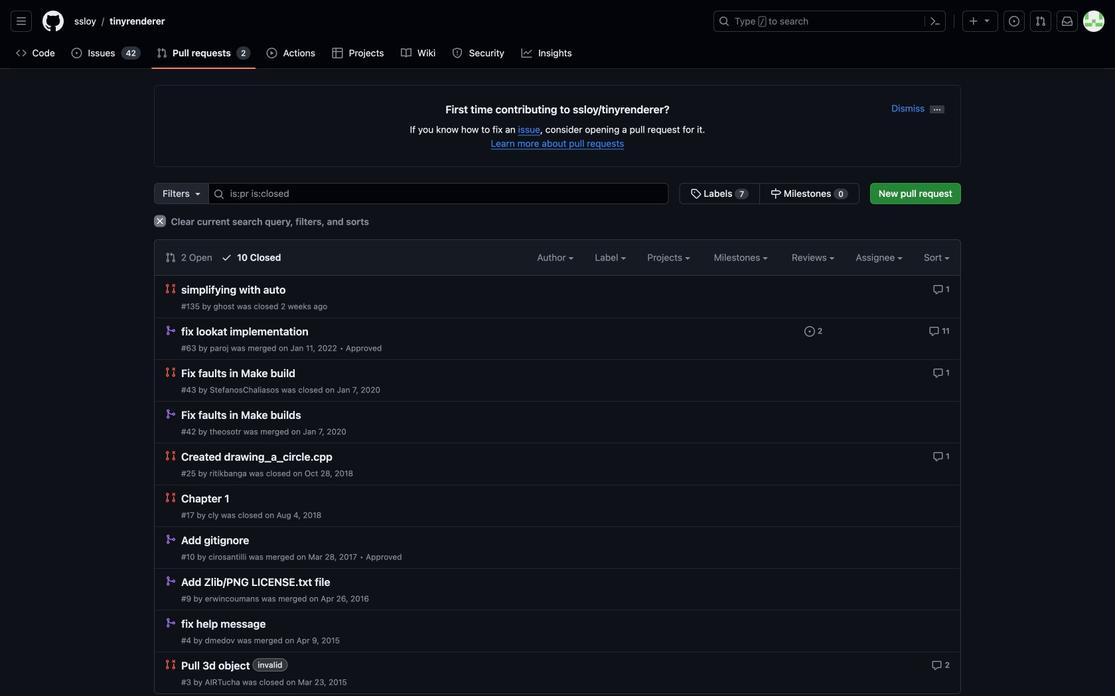 Task type: locate. For each thing, give the bounding box(es) containing it.
play image
[[266, 48, 277, 58]]

git pull request image down x "image"
[[165, 253, 176, 263]]

closed pull request image
[[165, 284, 176, 294], [165, 367, 176, 378], [165, 451, 176, 462], [165, 660, 176, 671]]

2 closed pull request image from the top
[[165, 367, 176, 378]]

2 issues element
[[804, 325, 823, 337]]

2 horizontal spatial issue opened image
[[1009, 16, 1019, 27]]

author image
[[568, 257, 574, 260]]

4 merged pull request element from the top
[[165, 576, 176, 587]]

0 vertical spatial merged pull request image
[[165, 409, 176, 420]]

2 closed pull request element from the top
[[165, 367, 176, 378]]

1 vertical spatial issue opened image
[[71, 48, 82, 58]]

2 merged pull request element from the top
[[165, 409, 176, 420]]

1 closed pull request image from the top
[[165, 284, 176, 294]]

tag image
[[691, 188, 701, 199]]

graph image
[[521, 48, 532, 58]]

assignees image
[[897, 257, 903, 260]]

3 merged pull request image from the top
[[165, 618, 176, 629]]

1 vertical spatial merged pull request image
[[165, 576, 176, 587]]

1 horizontal spatial git pull request image
[[1035, 16, 1046, 27]]

comment image
[[933, 285, 943, 295], [933, 368, 943, 379], [933, 452, 943, 462], [932, 661, 942, 672]]

triangle down image
[[192, 188, 203, 199]]

list
[[69, 11, 706, 32]]

comment image
[[929, 326, 939, 337]]

1 merged pull request element from the top
[[165, 325, 176, 336]]

git pull request image
[[1035, 16, 1046, 27], [165, 253, 176, 263]]

4 closed pull request image from the top
[[165, 660, 176, 671]]

merged pull request element
[[165, 325, 176, 336], [165, 409, 176, 420], [165, 534, 176, 545], [165, 576, 176, 587], [165, 618, 176, 629]]

issue opened image
[[1009, 16, 1019, 27], [71, 48, 82, 58], [804, 326, 815, 337]]

1 vertical spatial git pull request image
[[165, 253, 176, 263]]

closed pull request element
[[165, 283, 176, 294], [165, 367, 176, 378], [165, 451, 176, 462], [165, 492, 176, 503], [165, 660, 176, 671]]

merged pull request image
[[165, 409, 176, 420], [165, 535, 176, 545]]

5 merged pull request element from the top
[[165, 618, 176, 629]]

3 merged pull request element from the top
[[165, 534, 176, 545]]

1 merged pull request image from the top
[[165, 409, 176, 420]]

2 merged pull request image from the top
[[165, 576, 176, 587]]

0 horizontal spatial git pull request image
[[165, 253, 176, 263]]

0 vertical spatial issue opened image
[[1009, 16, 1019, 27]]

1 vertical spatial merged pull request image
[[165, 535, 176, 545]]

table image
[[332, 48, 343, 58]]

None search field
[[154, 183, 859, 204]]

git pull request image
[[157, 48, 167, 58]]

0 horizontal spatial issue opened image
[[71, 48, 82, 58]]

1 merged pull request image from the top
[[165, 326, 176, 336]]

3 closed pull request image from the top
[[165, 451, 176, 462]]

5 closed pull request element from the top
[[165, 660, 176, 671]]

issue opened image for git pull request image
[[71, 48, 82, 58]]

notifications image
[[1062, 16, 1073, 27]]

closed pull request image for 2nd closed pull request element from the top
[[165, 367, 176, 378]]

merged pull request image
[[165, 326, 176, 336], [165, 576, 176, 587], [165, 618, 176, 629]]

milestone image
[[771, 188, 781, 199]]

2 vertical spatial issue opened image
[[804, 326, 815, 337]]

closed pull request image for fifth closed pull request element from the bottom of the page
[[165, 284, 176, 294]]

1 horizontal spatial issue opened image
[[804, 326, 815, 337]]

git pull request image left "notifications" image
[[1035, 16, 1046, 27]]

0 vertical spatial merged pull request image
[[165, 326, 176, 336]]

0 vertical spatial git pull request image
[[1035, 16, 1046, 27]]

issue opened image inside 2 issues element
[[804, 326, 815, 337]]

closed pull request image
[[165, 493, 176, 503]]

2 vertical spatial merged pull request image
[[165, 618, 176, 629]]



Task type: describe. For each thing, give the bounding box(es) containing it.
command palette image
[[930, 16, 940, 27]]

search image
[[214, 189, 224, 200]]

code image
[[16, 48, 27, 58]]

homepage image
[[42, 11, 64, 32]]

Issues search field
[[208, 183, 669, 204]]

2 merged pull request image from the top
[[165, 535, 176, 545]]

Search all issues text field
[[208, 183, 669, 204]]

issue element
[[679, 183, 859, 204]]

book image
[[401, 48, 412, 58]]

closed pull request image for 3rd closed pull request element
[[165, 451, 176, 462]]

plus image
[[968, 16, 979, 27]]

check image
[[221, 253, 232, 263]]

issue opened image for top git pull request icon
[[1009, 16, 1019, 27]]

triangle down image
[[982, 15, 992, 26]]

4 closed pull request element from the top
[[165, 492, 176, 503]]

x image
[[154, 215, 166, 227]]

1 closed pull request element from the top
[[165, 283, 176, 294]]

label image
[[621, 257, 626, 260]]

shield image
[[452, 48, 463, 58]]

3 closed pull request element from the top
[[165, 451, 176, 462]]

closed pull request image for fifth closed pull request element
[[165, 660, 176, 671]]



Task type: vqa. For each thing, say whether or not it's contained in the screenshot.
the the
no



